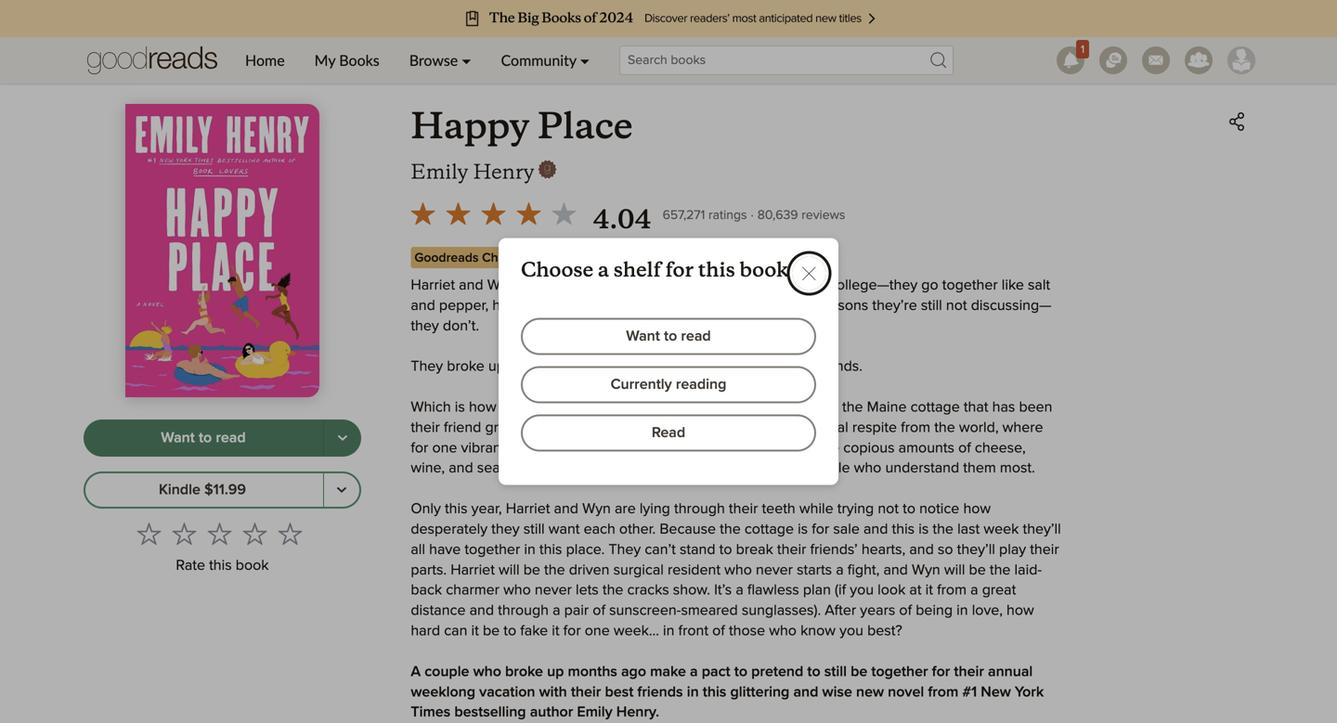 Task type: vqa. For each thing, say whether or not it's contained in the screenshot.
the those on the right bottom of the page
yes



Task type: locate. For each thing, give the bounding box(es) containing it.
will up "charmer" on the bottom left of page
[[499, 563, 520, 578]]

80,639 reviews
[[758, 209, 845, 222]]

which
[[411, 400, 451, 415]]

they down year,
[[491, 522, 520, 537]]

to right pact
[[734, 665, 748, 680]]

1 horizontal spatial ▾
[[580, 51, 590, 69]]

through up fake
[[498, 604, 549, 619]]

advertisement element
[[331, 0, 1007, 72]]

1 vertical spatial you
[[840, 624, 864, 639]]

still left want
[[524, 522, 545, 537]]

1 vertical spatial they
[[609, 543, 641, 558]]

2 horizontal spatial is
[[919, 522, 929, 537]]

been inside which is how they find themselves sharing the largest bedroom at the maine cottage that has been their friend group's yearly getaway for the last decade. their annual respite from the world, where for one vibrant, blue week they leave behind their daily lives; have copious amounts of cheese, wine, and seafood; and soak up the salty coastal air with the people who understand them most.
[[1019, 400, 1053, 415]]

want to read button up kindle $11.99 link
[[84, 420, 324, 457]]

rate 4 out of 5 image
[[243, 522, 267, 546]]

want for right the want to read button
[[626, 329, 660, 344]]

not inside harriet and wyn have been the perfect couple since they met in college—they go together like salt and pepper, honey and tea, lobster and rolls. except, now—for reasons they're still not discussing— they don't.
[[946, 299, 967, 313]]

want for the left the want to read button
[[161, 431, 195, 446]]

emily inside 'a couple who broke up months ago make a pact to pretend to still be together for their annual weeklong vacation with their best friends in this glittering and wise new novel from #1 new york times bestselling author emily henry.'
[[577, 706, 613, 720]]

0 horizontal spatial broke
[[447, 360, 485, 374]]

1 horizontal spatial will
[[944, 563, 965, 578]]

0 vertical spatial at
[[826, 400, 839, 415]]

a inside 'a couple who broke up months ago make a pact to pretend to still be together for their annual weeklong vacation with their best friends in this glittering and wise new novel from #1 new york times bestselling author emily henry.'
[[690, 665, 698, 680]]

0 horizontal spatial will
[[499, 563, 520, 578]]

sunglasses).
[[742, 604, 821, 619]]

0 horizontal spatial best
[[605, 685, 634, 700]]

choice
[[482, 252, 523, 265]]

to right pretend
[[807, 665, 821, 680]]

annual up new
[[988, 665, 1033, 680]]

through up because
[[674, 502, 725, 517]]

goodreads author image
[[538, 160, 557, 179]]

one down pair
[[585, 624, 610, 639]]

1 vertical spatial read
[[216, 431, 246, 446]]

0 horizontal spatial through
[[498, 604, 549, 619]]

last inside which is how they find themselves sharing the largest bedroom at the maine cottage that has been their friend group's yearly getaway for the last decade. their annual respite from the world, where for one vibrant, blue week they leave behind their daily lives; have copious amounts of cheese, wine, and seafood; and soak up the salty coastal air with the people who understand them most.
[[685, 421, 708, 435]]

1 vertical spatial one
[[585, 624, 610, 639]]

home image
[[87, 37, 217, 84]]

will down so
[[944, 563, 965, 578]]

still up wise
[[824, 665, 847, 680]]

1 vertical spatial week
[[984, 522, 1019, 537]]

are
[[615, 502, 636, 517]]

my books
[[315, 51, 380, 69]]

goodreads
[[415, 252, 479, 265]]

0 horizontal spatial with
[[539, 685, 567, 700]]

2 vertical spatial wyn
[[912, 563, 941, 578]]

0 horizontal spatial read
[[216, 431, 246, 446]]

0 horizontal spatial week
[[545, 441, 580, 456]]

1 horizontal spatial read
[[681, 329, 711, 344]]

0 horizontal spatial is
[[455, 400, 465, 415]]

1 vertical spatial emily
[[577, 706, 613, 720]]

1 vertical spatial cottage
[[745, 522, 794, 537]]

0 horizontal spatial together
[[465, 543, 520, 558]]

(if
[[835, 583, 846, 598]]

last inside only this year, harriet and wyn are lying through their teeth while trying not to notice how desperately they still want each other. because the cottage is for sale and this is the last week they'll all have together in this place. they can't stand to break their friends' hearts, and so they'll play their parts. harriet will be the driven surgical resident who never starts a fight, and wyn will be the laid- back charmer who never lets the cracks show. it's a flawless plan (if you look at it from a great distance and through a pair of sunscreen-smeared sunglasses). after years of being in love, how hard can it be to fake it for one week… in front of those who know you best?
[[958, 522, 980, 537]]

and left wise
[[794, 685, 819, 700]]

and down "charmer" on the bottom left of page
[[470, 604, 494, 619]]

it right can
[[471, 624, 479, 639]]

at
[[826, 400, 839, 415], [910, 583, 922, 598]]

plan
[[803, 583, 831, 598]]

to left fake
[[504, 624, 517, 639]]

who up vacation
[[473, 665, 501, 680]]

who inside which is how they find themselves sharing the largest bedroom at the maine cottage that has been their friend group's yearly getaway for the last decade. their annual respite from the world, where for one vibrant, blue week they leave behind their daily lives; have copious amounts of cheese, wine, and seafood; and soak up the salty coastal air with the people who understand them most.
[[854, 461, 882, 476]]

read inside the choose a shelf for this book dialog
[[681, 329, 711, 344]]

cheese,
[[975, 441, 1026, 456]]

rate 2 out of 5 image
[[172, 522, 196, 546]]

and up look
[[884, 563, 908, 578]]

and down blue
[[537, 461, 562, 476]]

last down the notice
[[958, 522, 980, 537]]

wyn down so
[[912, 563, 941, 578]]

all
[[411, 543, 425, 558]]

never
[[756, 563, 793, 578], [535, 583, 572, 598]]

0 horizontal spatial not
[[878, 502, 899, 517]]

0 horizontal spatial book
[[236, 559, 269, 574]]

1 horizontal spatial book
[[740, 257, 788, 282]]

place
[[538, 104, 633, 149]]

them
[[963, 461, 996, 476]]

harriet down goodreads
[[411, 278, 455, 293]]

goodreads choice award
[[415, 252, 563, 265]]

0 vertical spatial broke
[[447, 360, 485, 374]]

1 horizontal spatial annual
[[988, 665, 1033, 680]]

book down rate 4 out of 5 image
[[236, 559, 269, 574]]

a right 'it's'
[[736, 583, 744, 598]]

community ▾ link
[[486, 37, 605, 84]]

1 vertical spatial together
[[465, 543, 520, 558]]

read for the left the want to read button
[[216, 431, 246, 446]]

sunscreen-
[[609, 604, 681, 619]]

from inside which is how they find themselves sharing the largest bedroom at the maine cottage that has been their friend group's yearly getaway for the last decade. their annual respite from the world, where for one vibrant, blue week they leave behind their daily lives; have copious amounts of cheese, wine, and seafood; and soak up the salty coastal air with the people who understand them most.
[[901, 421, 931, 435]]

week up play
[[984, 522, 1019, 537]]

fake
[[520, 624, 548, 639]]

they up which
[[411, 360, 443, 374]]

week…
[[614, 624, 659, 639]]

their right told at the right of the page
[[750, 360, 779, 374]]

week inside which is how they find themselves sharing the largest bedroom at the maine cottage that has been their friend group's yearly getaway for the last decade. their annual respite from the world, where for one vibrant, blue week they leave behind their daily lives; have copious amounts of cheese, wine, and seafood; and soak up the salty coastal air with the people who understand them most.
[[545, 441, 580, 456]]

look
[[878, 583, 906, 598]]

1 horizontal spatial week
[[984, 522, 1019, 537]]

2 horizontal spatial up
[[600, 461, 617, 476]]

0 horizontal spatial want to read
[[161, 431, 246, 446]]

lets
[[576, 583, 599, 598]]

couple up weeklong
[[425, 665, 469, 680]]

harriet up "charmer" on the bottom left of page
[[451, 563, 495, 578]]

0 vertical spatial last
[[685, 421, 708, 435]]

new
[[856, 685, 884, 700]]

not inside only this year, harriet and wyn are lying through their teeth while trying not to notice how desperately they still want each other. because the cottage is for sale and this is the last week they'll all have together in this place. they can't stand to break their friends' hearts, and so they'll play their parts. harriet will be the driven surgical resident who never starts a fight, and wyn will be the laid- back charmer who never lets the cracks show. it's a flawless plan (if you look at it from a great distance and through a pair of sunscreen-smeared sunglasses). after years of being in love, how hard can it be to fake it for one week… in front of those who know you best?
[[878, 502, 899, 517]]

lying
[[640, 502, 670, 517]]

emily henry link
[[411, 159, 557, 185]]

cottage down teeth
[[745, 522, 794, 537]]

a left shelf
[[598, 257, 609, 282]]

a left pact
[[690, 665, 698, 680]]

1 horizontal spatial they'll
[[1023, 522, 1061, 537]]

broke inside 'a couple who broke up months ago make a pact to pretend to still be together for their annual weeklong vacation with their best friends in this glittering and wise new novel from #1 new york times bestselling author emily henry.'
[[505, 665, 543, 680]]

0 horizontal spatial emily
[[411, 159, 468, 184]]

never up flawless
[[756, 563, 793, 578]]

0 vertical spatial emily
[[411, 159, 468, 184]]

book up now—for
[[740, 257, 788, 282]]

0 horizontal spatial one
[[432, 441, 457, 456]]

want to read button
[[521, 318, 816, 355], [84, 420, 324, 457]]

harriet right year,
[[506, 502, 550, 517]]

understand
[[885, 461, 960, 476]]

0 vertical spatial want
[[626, 329, 660, 344]]

who
[[854, 461, 882, 476], [725, 563, 752, 578], [503, 583, 531, 598], [769, 624, 797, 639], [473, 665, 501, 680]]

▾ right browse
[[462, 51, 471, 69]]

0 vertical spatial harriet
[[411, 278, 455, 293]]

who down copious
[[854, 461, 882, 476]]

0 vertical spatial never
[[756, 563, 793, 578]]

how up friend
[[469, 400, 497, 415]]

want to read up kindle $11.99 link
[[161, 431, 246, 446]]

average rating of 4.04 stars. figure
[[405, 196, 663, 237]]

0 vertical spatial want to read
[[626, 329, 711, 344]]

smeared
[[681, 604, 738, 619]]

book inside 'element'
[[236, 559, 269, 574]]

how inside which is how they find themselves sharing the largest bedroom at the maine cottage that has been their friend group's yearly getaway for the last decade. their annual respite from the world, where for one vibrant, blue week they leave behind their daily lives; have copious amounts of cheese, wine, and seafood; and soak up the salty coastal air with the people who understand them most.
[[469, 400, 497, 415]]

1 horizontal spatial been
[[1019, 400, 1053, 415]]

emily down happy
[[411, 159, 468, 184]]

months right six
[[530, 360, 578, 374]]

where
[[1003, 421, 1043, 435]]

1 horizontal spatial one
[[585, 624, 610, 639]]

rolls.
[[670, 299, 701, 313]]

broke up vacation
[[505, 665, 543, 680]]

2 vertical spatial from
[[928, 685, 959, 700]]

who inside 'a couple who broke up months ago make a pact to pretend to still be together for their annual weeklong vacation with their best friends in this glittering and wise new novel from #1 new york times bestselling author emily henry.'
[[473, 665, 501, 680]]

rating 0 out of 5 group
[[131, 516, 308, 552]]

1 vertical spatial broke
[[505, 665, 543, 680]]

want inside the choose a shelf for this book dialog
[[626, 329, 660, 344]]

with inside 'a couple who broke up months ago make a pact to pretend to still be together for their annual weeklong vacation with their best friends in this glittering and wise new novel from #1 new york times bestselling author emily henry.'
[[539, 685, 567, 700]]

2 horizontal spatial together
[[942, 278, 998, 293]]

rate this book
[[176, 559, 269, 574]]

harriet inside harriet and wyn have been the perfect couple since they met in college—they go together like salt and pepper, honey and tea, lobster and rolls. except, now—for reasons they're still not discussing— they don't.
[[411, 278, 455, 293]]

up inside 'a couple who broke up months ago make a pact to pretend to still be together for their annual weeklong vacation with their best friends in this glittering and wise new novel from #1 new york times bestselling author emily henry.'
[[547, 665, 564, 680]]

1 vertical spatial annual
[[988, 665, 1033, 680]]

1 horizontal spatial last
[[958, 522, 980, 537]]

couple inside 'a couple who broke up months ago make a pact to pretend to still be together for their annual weeklong vacation with their best friends in this glittering and wise new novel from #1 new york times bestselling author emily henry.'
[[425, 665, 469, 680]]

last
[[685, 421, 708, 435], [958, 522, 980, 537]]

0 vertical spatial cottage
[[911, 400, 960, 415]]

to right 'stand'
[[719, 543, 732, 558]]

of down world,
[[959, 441, 971, 456]]

leave
[[616, 441, 651, 456]]

lobster
[[593, 299, 638, 313]]

with up author
[[539, 685, 567, 700]]

0 horizontal spatial have
[[429, 543, 461, 558]]

not left 'discussing—'
[[946, 299, 967, 313]]

to up kindle $11.99 link
[[199, 431, 212, 446]]

cottage left that
[[911, 400, 960, 415]]

657,271 ratings
[[663, 209, 747, 222]]

0 vertical spatial been
[[555, 278, 589, 293]]

cottage
[[911, 400, 960, 415], [745, 522, 794, 537]]

rate 1 out of 5 image
[[137, 522, 161, 546]]

0 vertical spatial couple
[[667, 278, 712, 293]]

cottage inside which is how they find themselves sharing the largest bedroom at the maine cottage that has been their friend group's yearly getaway for the last decade. their annual respite from the world, where for one vibrant, blue week they leave behind their daily lives; have copious amounts of cheese, wine, and seafood; and soak up the salty coastal air with the people who understand them most.
[[911, 400, 960, 415]]

annual inside 'a couple who broke up months ago make a pact to pretend to still be together for their annual weeklong vacation with their best friends in this glittering and wise new novel from #1 new york times bestselling author emily henry.'
[[988, 665, 1033, 680]]

be up great
[[969, 563, 986, 578]]

want to read for right the want to read button
[[626, 329, 711, 344]]

1 vertical spatial have
[[808, 441, 840, 456]]

1 vertical spatial been
[[1019, 400, 1053, 415]]

cottage inside only this year, harriet and wyn are lying through their teeth while trying not to notice how desperately they still want each other. because the cottage is for sale and this is the last week they'll all have together in this place. they can't stand to break their friends' hearts, and so they'll play their parts. harriet will be the driven surgical resident who never starts a fight, and wyn will be the laid- back charmer who never lets the cracks show. it's a flawless plan (if you look at it from a great distance and through a pair of sunscreen-smeared sunglasses). after years of being in love, how hard can it be to fake it for one week… in front of those who know you best?
[[745, 522, 794, 537]]

want
[[549, 522, 580, 537]]

it
[[926, 583, 933, 598], [471, 624, 479, 639], [552, 624, 560, 639]]

emily left henry.
[[577, 706, 613, 720]]

still inside 'a couple who broke up months ago make a pact to pretend to still be together for their annual weeklong vacation with their best friends in this glittering and wise new novel from #1 new york times bestselling author emily henry.'
[[824, 665, 847, 680]]

how down great
[[1007, 604, 1034, 619]]

one inside which is how they find themselves sharing the largest bedroom at the maine cottage that has been their friend group's yearly getaway for the last decade. their annual respite from the world, where for one vibrant, blue week they leave behind their daily lives; have copious amounts of cheese, wine, and seafood; and soak up the salty coastal air with the people who understand them most.
[[432, 441, 457, 456]]

1 vertical spatial not
[[878, 502, 899, 517]]

0 vertical spatial book
[[740, 257, 788, 282]]

weeklong
[[411, 685, 476, 700]]

teeth
[[762, 502, 796, 517]]

up up author
[[547, 665, 564, 680]]

who up fake
[[503, 583, 531, 598]]

rate 5 out of 5 image
[[278, 522, 302, 546]]

is down the notice
[[919, 522, 929, 537]]

this inside 'a couple who broke up months ago make a pact to pretend to still be together for their annual weeklong vacation with their best friends in this glittering and wise new novel from #1 new york times bestselling author emily henry.'
[[703, 685, 727, 700]]

2 ▾ from the left
[[580, 51, 590, 69]]

except,
[[704, 299, 752, 313]]

from up being
[[937, 583, 967, 598]]

1 horizontal spatial they
[[609, 543, 641, 558]]

broke down don't.
[[447, 360, 485, 374]]

in
[[814, 278, 826, 293], [524, 543, 536, 558], [957, 604, 968, 619], [663, 624, 675, 639], [687, 685, 699, 700]]

week down yearly
[[545, 441, 580, 456]]

flawless
[[748, 583, 799, 598]]

2 vertical spatial how
[[1007, 604, 1034, 619]]

ago.
[[582, 360, 610, 374]]

be right can
[[483, 624, 500, 639]]

they inside only this year, harriet and wyn are lying through their teeth while trying not to notice how desperately they still want each other. because the cottage is for sale and this is the last week they'll all have together in this place. they can't stand to break their friends' hearts, and so they'll play their parts. harriet will be the driven surgical resident who never starts a fight, and wyn will be the laid- back charmer who never lets the cracks show. it's a flawless plan (if you look at it from a great distance and through a pair of sunscreen-smeared sunglasses). after years of being in love, how hard can it be to fake it for one week… in front of those who know you best?
[[491, 522, 520, 537]]

college—they
[[829, 278, 918, 293]]

0 vertical spatial not
[[946, 299, 967, 313]]

their up coastal
[[704, 441, 734, 456]]

browse ▾ link
[[394, 37, 486, 84]]

0 vertical spatial read
[[681, 329, 711, 344]]

2 horizontal spatial have
[[808, 441, 840, 456]]

0 vertical spatial together
[[942, 278, 998, 293]]

honey
[[492, 299, 533, 313]]

0 horizontal spatial annual
[[805, 421, 849, 435]]

0 vertical spatial how
[[469, 400, 497, 415]]

place.
[[566, 543, 605, 558]]

1 horizontal spatial emily
[[577, 706, 613, 720]]

1 vertical spatial best
[[605, 685, 634, 700]]

and left so
[[910, 543, 934, 558]]

broke
[[447, 360, 485, 374], [505, 665, 543, 680]]

together inside only this year, harriet and wyn are lying through their teeth while trying not to notice how desperately they still want each other. because the cottage is for sale and this is the last week they'll all have together in this place. they can't stand to break their friends' hearts, and so they'll play their parts. harriet will be the driven surgical resident who never starts a fight, and wyn will be the laid- back charmer who never lets the cracks show. it's a flawless plan (if you look at it from a great distance and through a pair of sunscreen-smeared sunglasses). after years of being in love, how hard can it be to fake it for one week… in front of those who know you best?
[[465, 543, 520, 558]]

tea,
[[565, 299, 589, 313]]

most.
[[1000, 461, 1035, 476]]

1 ▾ from the left
[[462, 51, 471, 69]]

at right bedroom
[[826, 400, 839, 415]]

at right look
[[910, 583, 922, 598]]

they'll up play
[[1023, 522, 1061, 537]]

amounts
[[899, 441, 955, 456]]

0 horizontal spatial been
[[555, 278, 589, 293]]

1 will from the left
[[499, 563, 520, 578]]

0 horizontal spatial couple
[[425, 665, 469, 680]]

and down the vibrant,
[[449, 461, 473, 476]]

0 vertical spatial want to read button
[[521, 318, 816, 355]]

is inside which is how they find themselves sharing the largest bedroom at the maine cottage that has been their friend group's yearly getaway for the last decade. their annual respite from the world, where for one vibrant, blue week they leave behind their daily lives; have copious amounts of cheese, wine, and seafood; and soak up the salty coastal air with the people who understand them most.
[[455, 400, 465, 415]]

been up tea, at the top
[[555, 278, 589, 293]]

love,
[[972, 604, 1003, 619]]

hearts,
[[862, 543, 906, 558]]

is down while
[[798, 522, 808, 537]]

1 vertical spatial book
[[236, 559, 269, 574]]

best down ago
[[605, 685, 634, 700]]

author
[[530, 706, 573, 720]]

best inside 'a couple who broke up months ago make a pact to pretend to still be together for their annual weeklong vacation with their best friends in this glittering and wise new novel from #1 new york times bestselling author emily henry.'
[[605, 685, 634, 700]]

want
[[626, 329, 660, 344], [161, 431, 195, 446]]

0 horizontal spatial they'll
[[957, 543, 996, 558]]

months
[[530, 360, 578, 374], [568, 665, 617, 680]]

1 horizontal spatial couple
[[667, 278, 712, 293]]

last up behind
[[685, 421, 708, 435]]

0 horizontal spatial wyn
[[487, 278, 516, 293]]

been inside harriet and wyn have been the perfect couple since they met in college—they go together like salt and pepper, honey and tea, lobster and rolls. except, now—for reasons they're still not discussing— they don't.
[[555, 278, 589, 293]]

0 horizontal spatial it
[[471, 624, 479, 639]]

hard
[[411, 624, 440, 639]]

657,271 ratings and 80,639 reviews figure
[[663, 203, 845, 226]]

0 vertical spatial have
[[520, 278, 551, 293]]

desperately
[[411, 522, 488, 537]]

together up novel
[[872, 665, 928, 680]]

months left ago
[[568, 665, 617, 680]]

1 vertical spatial couple
[[425, 665, 469, 680]]

0 vertical spatial from
[[901, 421, 931, 435]]

with inside which is how they find themselves sharing the largest bedroom at the maine cottage that has been their friend group's yearly getaway for the last decade. their annual respite from the world, where for one vibrant, blue week they leave behind their daily lives; have copious amounts of cheese, wine, and seafood; and soak up the salty coastal air with the people who understand them most.
[[749, 461, 776, 476]]

1 horizontal spatial together
[[872, 665, 928, 680]]

have down award on the top of the page
[[520, 278, 551, 293]]

emily inside emily henry link
[[411, 159, 468, 184]]

new
[[981, 685, 1011, 700]]

this inside dialog
[[698, 257, 735, 282]]

1 vertical spatial up
[[600, 461, 617, 476]]

with down daily
[[749, 461, 776, 476]]

a inside dialog
[[598, 257, 609, 282]]

0 horizontal spatial up
[[488, 360, 505, 374]]

1 vertical spatial with
[[539, 685, 567, 700]]

wyn
[[487, 278, 516, 293], [582, 502, 611, 517], [912, 563, 941, 578]]

0 vertical spatial you
[[850, 583, 874, 598]]

their up "laid-"
[[1030, 543, 1059, 558]]

their up starts
[[777, 543, 806, 558]]

read up $11.99
[[216, 431, 246, 446]]

None search field
[[605, 46, 969, 75]]

1 horizontal spatial with
[[749, 461, 776, 476]]

1 horizontal spatial at
[[910, 583, 922, 598]]

0 vertical spatial one
[[432, 441, 457, 456]]

pact
[[702, 665, 731, 680]]

▾ inside "link"
[[580, 51, 590, 69]]

together inside harriet and wyn have been the perfect couple since they met in college—they go together like salt and pepper, honey and tea, lobster and rolls. except, now—for reasons they're still not discussing— they don't.
[[942, 278, 998, 293]]

lives;
[[772, 441, 804, 456]]

0 horizontal spatial how
[[469, 400, 497, 415]]

find
[[532, 400, 557, 415]]

you
[[850, 583, 874, 598], [840, 624, 864, 639]]

1 vertical spatial they'll
[[957, 543, 996, 558]]

you down 'fight,'
[[850, 583, 874, 598]]

up inside which is how they find themselves sharing the largest bedroom at the maine cottage that has been their friend group's yearly getaway for the last decade. their annual respite from the world, where for one vibrant, blue week they leave behind their daily lives; have copious amounts of cheese, wine, and seafood; and soak up the salty coastal air with the people who understand them most.
[[600, 461, 617, 476]]

have up people
[[808, 441, 840, 456]]

notice
[[920, 502, 960, 517]]

2 horizontal spatial wyn
[[912, 563, 941, 578]]

want up they broke up six months ago. and still haven't told their best friends.
[[626, 329, 660, 344]]

of inside which is how they find themselves sharing the largest bedroom at the maine cottage that has been their friend group's yearly getaway for the last decade. their annual respite from the world, where for one vibrant, blue week they leave behind their daily lives; have copious amounts of cheese, wine, and seafood; and soak up the salty coastal air with the people who understand them most.
[[959, 441, 971, 456]]

want to read inside the choose a shelf for this book dialog
[[626, 329, 711, 344]]

1 horizontal spatial up
[[547, 665, 564, 680]]

1 horizontal spatial is
[[798, 522, 808, 537]]

2 will from the left
[[944, 563, 965, 578]]

from left #1
[[928, 685, 959, 700]]

annual down bedroom
[[805, 421, 849, 435]]

be up new
[[851, 665, 868, 680]]

up right "soak" at the left bottom
[[600, 461, 617, 476]]

copious
[[844, 441, 895, 456]]

group's
[[485, 421, 534, 435]]

best
[[646, 252, 672, 265]]

been
[[555, 278, 589, 293], [1019, 400, 1053, 415]]

vibrant,
[[461, 441, 509, 456]]

read
[[681, 329, 711, 344], [216, 431, 246, 446]]

2 vertical spatial together
[[872, 665, 928, 680]]



Task type: describe. For each thing, give the bounding box(es) containing it.
break
[[736, 543, 773, 558]]

happy
[[411, 104, 530, 149]]

currently reading button
[[521, 366, 816, 404]]

like
[[1002, 278, 1024, 293]]

those
[[729, 624, 765, 639]]

0 vertical spatial up
[[488, 360, 505, 374]]

this up hearts,
[[892, 522, 915, 537]]

friends
[[638, 685, 683, 700]]

currently reading
[[611, 378, 727, 392]]

be left 'driven'
[[524, 563, 540, 578]]

be inside 'a couple who broke up months ago make a pact to pretend to still be together for their annual weeklong vacation with their best friends in this glittering and wise new novel from #1 new york times bestselling author emily henry.'
[[851, 665, 868, 680]]

a up love,
[[971, 583, 978, 598]]

reasons
[[817, 299, 869, 313]]

couple inside harriet and wyn have been the perfect couple since they met in college—they go together like salt and pepper, honey and tea, lobster and rolls. except, now—for reasons they're still not discussing— they don't.
[[667, 278, 712, 293]]

$11.99
[[204, 483, 246, 498]]

▾ for community ▾
[[580, 51, 590, 69]]

who down sunglasses).
[[769, 624, 797, 639]]

the down reading
[[690, 400, 711, 415]]

a up the (if
[[836, 563, 844, 578]]

book inside dialog
[[740, 257, 788, 282]]

this up desperately
[[445, 502, 468, 517]]

themselves
[[561, 400, 635, 415]]

they inside only this year, harriet and wyn are lying through their teeth while trying not to notice how desperately they still want each other. because the cottage is for sale and this is the last week they'll all have together in this place. they can't stand to break their friends' hearts, and so they'll play their parts. harriet will be the driven surgical resident who never starts a fight, and wyn will be the laid- back charmer who never lets the cracks show. it's a flawless plan (if you look at it from a great distance and through a pair of sunscreen-smeared sunglasses). after years of being in love, how hard can it be to fake it for one week… in front of those who know you best?
[[609, 543, 641, 558]]

1 horizontal spatial never
[[756, 563, 793, 578]]

charmer
[[446, 583, 500, 598]]

in left place.
[[524, 543, 536, 558]]

trying
[[837, 502, 874, 517]]

0 vertical spatial they
[[411, 360, 443, 374]]

because
[[660, 522, 716, 537]]

1 vertical spatial through
[[498, 604, 549, 619]]

wise
[[822, 685, 852, 700]]

read button
[[521, 415, 816, 452]]

decade.
[[712, 421, 764, 435]]

friend
[[444, 421, 481, 435]]

sharing
[[639, 400, 686, 415]]

the inside harriet and wyn have been the perfect couple since they met in college—they go together like salt and pepper, honey and tea, lobster and rolls. except, now—for reasons they're still not discussing— they don't.
[[593, 278, 613, 293]]

0 horizontal spatial want to read button
[[84, 420, 324, 457]]

2 vertical spatial harriet
[[451, 563, 495, 578]]

of right pair
[[593, 604, 605, 619]]

1 horizontal spatial wyn
[[582, 502, 611, 517]]

air
[[729, 461, 745, 476]]

they're
[[872, 299, 917, 313]]

week inside only this year, harriet and wyn are lying through their teeth while trying not to notice how desperately they still want each other. because the cottage is for sale and this is the last week they'll all have together in this place. they can't stand to break their friends' hearts, and so they'll play their parts. harriet will be the driven surgical resident who never starts a fight, and wyn will be the laid- back charmer who never lets the cracks show. it's a flawless plan (if you look at it from a great distance and through a pair of sunscreen-smeared sunglasses). after years of being in love, how hard can it be to fake it for one week… in front of those who know you best?
[[984, 522, 1019, 537]]

months inside 'a couple who broke up months ago make a pact to pretend to still be together for their annual weeklong vacation with their best friends in this glittering and wise new novel from #1 new york times bestselling author emily henry.'
[[568, 665, 617, 680]]

novel
[[888, 685, 924, 700]]

the up great
[[990, 563, 1011, 578]]

the right lets on the bottom of the page
[[603, 583, 624, 598]]

this inside 'element'
[[209, 559, 232, 574]]

parts.
[[411, 563, 447, 578]]

yearly
[[537, 421, 576, 435]]

read for right the want to read button
[[681, 329, 711, 344]]

other.
[[619, 522, 656, 537]]

getaway
[[580, 421, 635, 435]]

rate this book element
[[84, 516, 361, 581]]

and down perfect
[[642, 299, 666, 313]]

annual inside which is how they find themselves sharing the largest bedroom at the maine cottage that has been their friend group's yearly getaway for the last decade. their annual respite from the world, where for one vibrant, blue week they leave behind their daily lives; have copious amounts of cheese, wine, and seafood; and soak up the salty coastal air with the people who understand them most.
[[805, 421, 849, 435]]

only this year, harriet and wyn are lying through their teeth while trying not to notice how desperately they still want each other. because the cottage is for sale and this is the last week they'll all have together in this place. they can't stand to break their friends' hearts, and so they'll play their parts. harriet will be the driven surgical resident who never starts a fight, and wyn will be the laid- back charmer who never lets the cracks show. it's a flawless plan (if you look at it from a great distance and through a pair of sunscreen-smeared sunglasses). after years of being in love, how hard can it be to fake it for one week… in front of those who know you best?
[[411, 502, 1061, 639]]

kindle $11.99
[[159, 483, 246, 498]]

choose a shelf for this book dialog
[[499, 238, 839, 485]]

browse ▾
[[409, 51, 471, 69]]

want to read for the left the want to read button
[[161, 431, 246, 446]]

ratings
[[709, 209, 747, 222]]

have inside which is how they find themselves sharing the largest bedroom at the maine cottage that has been their friend group's yearly getaway for the last decade. their annual respite from the world, where for one vibrant, blue week they leave behind their daily lives; have copious amounts of cheese, wine, and seafood; and soak up the salty coastal air with the people who understand them most.
[[808, 441, 840, 456]]

home
[[245, 51, 285, 69]]

a couple who broke up months ago make a pact to pretend to still be together for their annual weeklong vacation with their best friends in this glittering and wise new novel from #1 new york times bestselling author emily henry.
[[411, 665, 1044, 720]]

front
[[678, 624, 709, 639]]

surgical
[[613, 563, 664, 578]]

great
[[982, 583, 1016, 598]]

since
[[715, 278, 750, 293]]

from inside 'a couple who broke up months ago make a pact to pretend to still be together for their annual weeklong vacation with their best friends in this glittering and wise new novel from #1 new york times bestselling author emily henry.'
[[928, 685, 959, 700]]

year,
[[471, 502, 502, 517]]

and up pepper,
[[459, 278, 484, 293]]

so
[[938, 543, 953, 558]]

the up amounts
[[934, 421, 955, 435]]

their down which
[[411, 421, 440, 435]]

0 vertical spatial through
[[674, 502, 725, 517]]

happy place
[[411, 104, 633, 149]]

a left pair
[[553, 604, 561, 619]]

reading
[[676, 378, 727, 392]]

for inside 'a couple who broke up months ago make a pact to pretend to still be together for their annual weeklong vacation with their best friends in this glittering and wise new novel from #1 new york times bestselling author emily henry.'
[[932, 665, 950, 680]]

the up so
[[933, 522, 954, 537]]

this down want
[[539, 543, 562, 558]]

henry.
[[616, 706, 659, 720]]

to left the notice
[[903, 502, 916, 517]]

at inside only this year, harriet and wyn are lying through their teeth while trying not to notice how desperately they still want each other. because the cottage is for sale and this is the last week they'll all have together in this place. they can't stand to break their friends' hearts, and so they'll play their parts. harriet will be the driven surgical resident who never starts a fight, and wyn will be the laid- back charmer who never lets the cracks show. it's a flawless plan (if you look at it from a great distance and through a pair of sunscreen-smeared sunglasses). after years of being in love, how hard can it be to fake it for one week… in front of those who know you best?
[[910, 583, 922, 598]]

salt
[[1028, 278, 1051, 293]]

and up want
[[554, 502, 579, 517]]

reviews
[[802, 209, 845, 222]]

sale
[[833, 522, 860, 537]]

one inside only this year, harriet and wyn are lying through their teeth while trying not to notice how desperately they still want each other. because the cottage is for sale and this is the last week they'll all have together in this place. they can't stand to break their friends' hearts, and so they'll play their parts. harriet will be the driven surgical resident who never starts a fight, and wyn will be the laid- back charmer who never lets the cracks show. it's a flawless plan (if you look at it from a great distance and through a pair of sunscreen-smeared sunglasses). after years of being in love, how hard can it be to fake it for one week… in front of those who know you best?
[[585, 624, 610, 639]]

657,271
[[663, 209, 705, 222]]

still inside harriet and wyn have been the perfect couple since they met in college—they go together like salt and pepper, honey and tea, lobster and rolls. except, now—for reasons they're still not discussing— they don't.
[[921, 299, 942, 313]]

and left pepper,
[[411, 299, 435, 313]]

together inside 'a couple who broke up months ago make a pact to pretend to still be together for their annual weeklong vacation with their best friends in this glittering and wise new novel from #1 new york times bestselling author emily henry.'
[[872, 665, 928, 680]]

1 horizontal spatial want to read button
[[521, 318, 816, 355]]

2 horizontal spatial it
[[926, 583, 933, 598]]

wine,
[[411, 461, 445, 476]]

book title: happy place element
[[411, 104, 633, 149]]

in left front
[[663, 624, 675, 639]]

told
[[721, 360, 746, 374]]

who up 'it's'
[[725, 563, 752, 578]]

#1
[[963, 685, 977, 700]]

largest
[[715, 400, 759, 415]]

and inside 'a couple who broke up months ago make a pact to pretend to still be together for their annual weeklong vacation with their best friends in this glittering and wise new novel from #1 new york times bestselling author emily henry.'
[[794, 685, 819, 700]]

they down getaway
[[584, 441, 612, 456]]

their left teeth
[[729, 502, 758, 517]]

have inside only this year, harriet and wyn are lying through their teeth while trying not to notice how desperately they still want each other. because the cottage is for sale and this is the last week they'll all have together in this place. they can't stand to break their friends' hearts, and so they'll play their parts. harriet will be the driven surgical resident who never starts a fight, and wyn will be the laid- back charmer who never lets the cracks show. it's a flawless plan (if you look at it from a great distance and through a pair of sunscreen-smeared sunglasses). after years of being in love, how hard can it be to fake it for one week… in front of those who know you best?
[[429, 543, 461, 558]]

1 horizontal spatial how
[[963, 502, 991, 517]]

and left tea, at the top
[[537, 299, 561, 313]]

1 vertical spatial never
[[535, 583, 572, 598]]

the down lives;
[[780, 461, 801, 476]]

discussing—
[[971, 299, 1052, 313]]

from inside only this year, harriet and wyn are lying through their teeth while trying not to notice how desperately they still want each other. because the cottage is for sale and this is the last week they'll all have together in this place. they can't stand to break their friends' hearts, and so they'll play their parts. harriet will be the driven surgical resident who never starts a fight, and wyn will be the laid- back charmer who never lets the cracks show. it's a flawless plan (if you look at it from a great distance and through a pair of sunscreen-smeared sunglasses). after years of being in love, how hard can it be to fake it for one week… in front of those who know you best?
[[937, 583, 967, 598]]

laid-
[[1015, 563, 1042, 578]]

have inside harriet and wyn have been the perfect couple since they met in college—they go together like salt and pepper, honey and tea, lobster and rolls. except, now—for reasons they're still not discussing— they don't.
[[520, 278, 551, 293]]

0 vertical spatial best
[[783, 360, 811, 374]]

only
[[411, 502, 441, 517]]

salty
[[646, 461, 675, 476]]

they up now—for
[[753, 278, 782, 293]]

currently
[[611, 378, 672, 392]]

respite
[[852, 421, 897, 435]]

coastal
[[679, 461, 725, 476]]

it's
[[714, 583, 732, 598]]

kindle
[[159, 483, 200, 498]]

of down smeared
[[712, 624, 725, 639]]

vacation
[[479, 685, 535, 700]]

pepper,
[[439, 299, 489, 313]]

blue
[[513, 441, 541, 456]]

rating 4.04 out of 5 image
[[405, 196, 582, 231]]

in inside 'a couple who broke up months ago make a pact to pretend to still be together for their annual weeklong vacation with their best friends in this glittering and wise new novel from #1 new york times bestselling author emily henry.'
[[687, 685, 699, 700]]

1 horizontal spatial it
[[552, 624, 560, 639]]

to inside the choose a shelf for this book dialog
[[664, 329, 677, 344]]

▾ for browse ▾
[[462, 51, 471, 69]]

home link
[[230, 37, 300, 84]]

the up behind
[[661, 421, 682, 435]]

show.
[[673, 583, 710, 598]]

they up group's
[[500, 400, 529, 415]]

browse
[[409, 51, 458, 69]]

their up #1
[[954, 665, 984, 680]]

read
[[652, 426, 686, 441]]

rate 3 out of 5 image
[[208, 522, 232, 546]]

choose
[[521, 257, 593, 282]]

in inside harriet and wyn have been the perfect couple since they met in college—they go together like salt and pepper, honey and tea, lobster and rolls. except, now—for reasons they're still not discussing— they don't.
[[814, 278, 826, 293]]

they left don't.
[[411, 319, 439, 334]]

the left 'driven'
[[544, 563, 565, 578]]

the up respite
[[842, 400, 863, 415]]

play
[[999, 543, 1026, 558]]

1 vertical spatial harriet
[[506, 502, 550, 517]]

times
[[411, 706, 451, 720]]

still inside only this year, harriet and wyn are lying through their teeth while trying not to notice how desperately they still want each other. because the cottage is for sale and this is the last week they'll all have together in this place. they can't stand to break their friends' hearts, and so they'll play their parts. harriet will be the driven surgical resident who never starts a fight, and wyn will be the laid- back charmer who never lets the cracks show. it's a flawless plan (if you look at it from a great distance and through a pair of sunscreen-smeared sunglasses). after years of being in love, how hard can it be to fake it for one week… in front of those who know you best?
[[524, 522, 545, 537]]

in left love,
[[957, 604, 968, 619]]

at inside which is how they find themselves sharing the largest bedroom at the maine cottage that has been their friend group's yearly getaway for the last decade. their annual respite from the world, where for one vibrant, blue week they leave behind their daily lives; have copious amounts of cheese, wine, and seafood; and soak up the salty coastal air with the people who understand them most.
[[826, 400, 839, 415]]

winner for best romance (2023)
[[582, 252, 771, 265]]

0 vertical spatial they'll
[[1023, 522, 1061, 537]]

and up hearts,
[[864, 522, 888, 537]]

the down leave
[[621, 461, 642, 476]]

resident
[[668, 563, 721, 578]]

harriet and wyn have been the perfect couple since they met in college—they go together like salt and pepper, honey and tea, lobster and rolls. except, now—for reasons they're still not discussing— they don't.
[[411, 278, 1052, 334]]

soak
[[566, 461, 597, 476]]

2 horizontal spatial how
[[1007, 604, 1034, 619]]

still up currently reading
[[645, 360, 666, 374]]

their up author
[[571, 685, 601, 700]]

seafood;
[[477, 461, 533, 476]]

of down look
[[899, 604, 912, 619]]

community
[[501, 51, 576, 69]]

winner
[[582, 252, 623, 265]]

for inside dialog
[[665, 257, 694, 282]]

back
[[411, 583, 442, 598]]

maine
[[867, 400, 907, 415]]

world,
[[959, 421, 999, 435]]

0 vertical spatial months
[[530, 360, 578, 374]]

bedroom
[[763, 400, 822, 415]]

the up break
[[720, 522, 741, 537]]

my books link
[[300, 37, 394, 84]]

wyn inside harriet and wyn have been the perfect couple since they met in college—they go together like salt and pepper, honey and tea, lobster and rolls. except, now—for reasons they're still not discussing— they don't.
[[487, 278, 516, 293]]

pretend
[[751, 665, 804, 680]]

being
[[916, 604, 953, 619]]

80,639
[[758, 209, 798, 222]]



